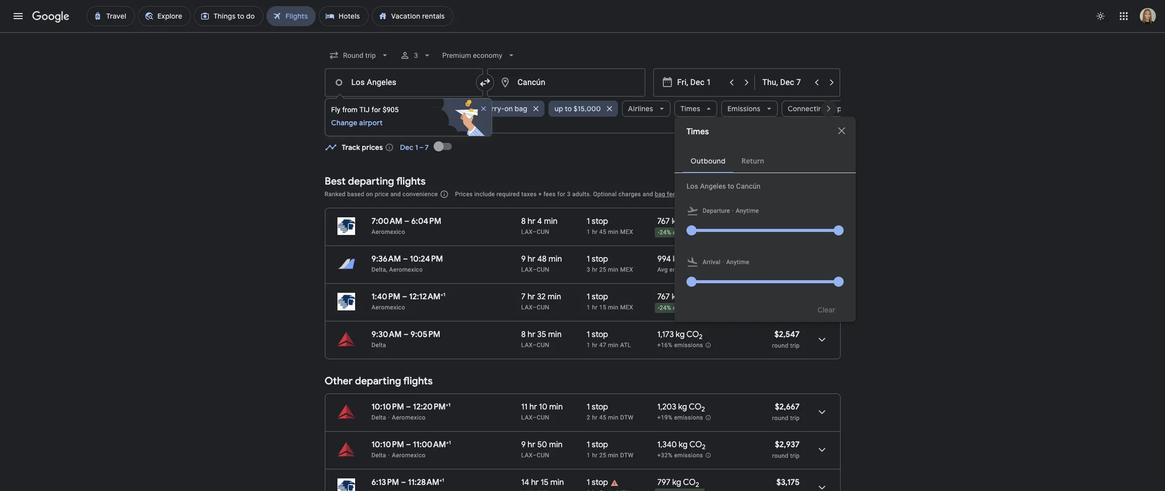 Task type: vqa. For each thing, say whether or not it's contained in the screenshot.
Suggested trips from San Francisco region
no



Task type: locate. For each thing, give the bounding box(es) containing it.
2 45 from the top
[[599, 415, 606, 422]]

stop inside '1 stop 1 hr 25 min dtw'
[[592, 440, 608, 450]]

layover (1 of 1) is a 1 hr 47 min layover at hartsfield-jackson atlanta international airport in atlanta. element
[[587, 341, 652, 350]]

2 vertical spatial mex
[[620, 304, 633, 311]]

1:40 pm
[[371, 292, 400, 302]]

stop inside 1 stop 2 hr 45 min dtw
[[592, 402, 608, 413]]

9 left the 50
[[521, 440, 526, 450]]

stop inside popup button
[[407, 104, 422, 113]]

0 vertical spatial to
[[565, 104, 572, 113]]

min inside 7 hr 32 min lax – cun
[[548, 292, 561, 302]]

min up "1 stop"
[[608, 452, 619, 459]]

stop for 1 stop 2 hr 45 min dtw
[[592, 402, 608, 413]]

$2,937 round trip
[[772, 440, 800, 460]]

los
[[686, 182, 698, 190]]

min inside '1 stop 1 hr 25 min dtw'
[[608, 452, 619, 459]]

– right 6:13 pm
[[401, 478, 406, 488]]

1 round from the top
[[772, 229, 788, 236]]

dec 1 – 7
[[400, 143, 429, 152]]

on right close image
[[504, 104, 513, 113]]

1 vertical spatial on
[[366, 191, 373, 198]]

1 vertical spatial for
[[557, 191, 565, 198]]

Departure text field
[[677, 69, 724, 96]]

mex up 1 stop 3 hr 25 min mex
[[620, 229, 633, 236]]

mex up 1 stop 1 hr 47 min atl
[[620, 304, 633, 311]]

1 – 7
[[415, 143, 429, 152]]

trip for $2,937
[[790, 453, 800, 460]]

on for based
[[366, 191, 373, 198]]

– inside 10:10 pm – 12:20 pm + 1
[[406, 402, 411, 413]]

- inside 767 kg co -24% emissions
[[658, 305, 660, 312]]

+ down 'arrival time: 10:24 pm.' text box
[[441, 292, 443, 298]]

anytime for departure
[[736, 208, 759, 215]]

bag left may
[[655, 191, 665, 198]]

Departure time: 9:36 AM. text field
[[371, 254, 401, 264]]

change airport button
[[331, 118, 399, 128]]

5 cun from the top
[[537, 415, 549, 422]]

dtw
[[620, 415, 634, 422], [620, 452, 634, 459]]

fees left may
[[667, 191, 679, 198]]

1 up layover (1 of 1) is a 1 hr 25 min layover at detroit metropolitan wayne county airport in detroit. element
[[587, 440, 590, 450]]

2 9 from the top
[[521, 440, 526, 450]]

hr right 11
[[529, 402, 537, 413]]

flight details. leaves los angeles international airport at 10:10 pm on friday, december 1 and arrives at cancun international airport at 12:20 pm on saturday, december 2. image
[[810, 400, 834, 425]]

1 horizontal spatial for
[[557, 191, 565, 198]]

for right tij
[[372, 106, 381, 114]]

emissions inside 994 kg co 2 avg emissions
[[669, 267, 698, 274]]

2 8 from the top
[[521, 330, 526, 340]]

on inside 1 carry-on bag popup button
[[504, 104, 513, 113]]

1 stop flight. element up '1 stop 1 hr 25 min dtw' on the bottom of the page
[[587, 402, 608, 414]]

0 vertical spatial bag
[[515, 104, 527, 113]]

cun inside 9 hr 48 min lax – cun
[[537, 266, 549, 274]]

and
[[390, 191, 401, 198], [643, 191, 653, 198]]

- up '1,173'
[[658, 305, 660, 312]]

kg up +32% emissions
[[679, 440, 688, 450]]

15 up 1 stop 1 hr 47 min atl
[[599, 304, 606, 311]]

departing for other
[[355, 375, 401, 388]]

50
[[537, 440, 547, 450]]

+ inside 6:13 pm – 11:28 am + 1
[[439, 477, 442, 484]]

lax inside 9 hr 50 min lax – cun
[[521, 452, 533, 459]]

aeromexico
[[371, 229, 405, 236], [389, 266, 423, 274], [371, 304, 405, 311], [392, 415, 426, 422], [392, 452, 426, 459]]

1 vertical spatial departing
[[355, 375, 401, 388]]

0 vertical spatial times
[[680, 104, 700, 113]]

apply.
[[694, 191, 711, 198]]

loading results progress bar
[[0, 32, 1165, 34]]

convenience
[[402, 191, 438, 198]]

hr inside '1 stop 1 hr 25 min dtw'
[[592, 452, 598, 459]]

cun inside 8 hr 35 min lax – cun
[[537, 342, 549, 349]]

delta
[[371, 342, 386, 349], [371, 415, 386, 422], [371, 452, 386, 459]]

1 vertical spatial 10:10 pm
[[371, 440, 404, 450]]

trip inside '$2,667 round trip'
[[790, 415, 800, 422]]

2 right 797
[[696, 481, 699, 490]]

departure
[[703, 208, 730, 215]]

dtw left +32% in the right of the page
[[620, 452, 634, 459]]

assistance
[[744, 191, 775, 198]]

None field
[[325, 46, 394, 64], [438, 46, 520, 64], [325, 46, 394, 64], [438, 46, 520, 64]]

3 mex from the top
[[620, 304, 633, 311]]

1 trip from the top
[[790, 229, 800, 236]]

1 inside 10:10 pm – 12:20 pm + 1
[[448, 402, 450, 408]]

1,203 kg co 2
[[657, 402, 705, 414]]

times button
[[674, 97, 717, 121]]

cun for 32
[[537, 304, 549, 311]]

– down total duration 8 hr 35 min. element
[[533, 342, 537, 349]]

min inside 9 hr 50 min lax – cun
[[549, 440, 563, 450]]

cun for 35
[[537, 342, 549, 349]]

stop inside 1 stop 1 hr 15 min mex
[[592, 292, 608, 302]]

1 horizontal spatial 15
[[599, 304, 606, 311]]

2 24% from the top
[[660, 305, 671, 312]]

– right 9:36 am text box at the bottom left of page
[[403, 254, 408, 264]]

25 up 1 stop 1 hr 15 min mex
[[599, 266, 606, 274]]

7:00 am
[[371, 217, 402, 227]]

14 hr 15 min
[[521, 478, 564, 488]]

bag inside popup button
[[515, 104, 527, 113]]

0 vertical spatial 8
[[521, 217, 526, 227]]

10:10 pm down other departing flights
[[371, 402, 404, 413]]

1 stop 1 hr 15 min mex
[[587, 292, 633, 311]]

co up +16% emissions
[[686, 330, 699, 340]]

+32% emissions
[[657, 452, 703, 459]]

swap origin and destination. image
[[479, 77, 491, 89]]

mex for 994
[[620, 266, 633, 274]]

hr up 1 stop 1 hr 15 min mex
[[592, 266, 598, 274]]

+32%
[[657, 452, 673, 459]]

trip for $2,395
[[790, 229, 800, 236]]

cun inside 11 hr 10 min lax – cun
[[537, 415, 549, 422]]

kg inside 1,203 kg co 2
[[678, 402, 687, 413]]

stop up 47 on the bottom right of the page
[[592, 330, 608, 340]]

9 inside 9 hr 50 min lax – cun
[[521, 440, 526, 450]]

1 horizontal spatial to
[[728, 182, 734, 190]]

2 inside the 797 kg co 2
[[696, 481, 699, 490]]

8
[[521, 217, 526, 227], [521, 330, 526, 340]]

2 and from the left
[[643, 191, 653, 198]]

None search field
[[325, 43, 872, 322]]

close image
[[479, 105, 487, 113]]

to right the up
[[565, 104, 572, 113]]

1 vertical spatial flights
[[403, 375, 433, 388]]

mex
[[620, 229, 633, 236], [620, 266, 633, 274], [620, 304, 633, 311]]

1 vertical spatial 3
[[567, 191, 571, 198]]

change appearance image
[[1088, 4, 1113, 28]]

0 vertical spatial delta
[[371, 342, 386, 349]]

10:10 pm inside 10:10 pm – 12:20 pm + 1
[[371, 402, 404, 413]]

1 cun from the top
[[537, 229, 549, 236]]

co inside 1,340 kg co 2
[[689, 440, 702, 450]]

8 inside 8 hr 35 min lax – cun
[[521, 330, 526, 340]]

45 inside 1 stop 2 hr 45 min dtw
[[599, 415, 606, 422]]

departing up departure time: 10:10 pm. text field
[[355, 375, 401, 388]]

3 round from the top
[[772, 415, 788, 422]]

hr inside 9 hr 48 min lax – cun
[[528, 254, 535, 264]]

2 - from the top
[[658, 305, 660, 312]]

4 cun from the top
[[537, 342, 549, 349]]

1 stop flight. element down optional
[[587, 217, 608, 228]]

1 stop 3 hr 25 min mex
[[587, 254, 633, 274]]

2
[[695, 220, 699, 228], [696, 257, 700, 266], [699, 333, 703, 342], [701, 406, 705, 414], [587, 415, 590, 422], [702, 443, 706, 452], [696, 481, 699, 490]]

trip for $2,667
[[790, 415, 800, 422]]

2 up +32% emissions
[[702, 443, 706, 452]]

2 up -24% emissions
[[695, 220, 699, 228]]

on inside main content
[[366, 191, 373, 198]]

2 horizontal spatial 3
[[587, 266, 590, 274]]

arrival
[[703, 259, 720, 266]]

1 mex from the top
[[620, 229, 633, 236]]

Departure time: 10:10 PM. text field
[[371, 402, 404, 413]]

3 lax from the top
[[521, 304, 533, 311]]

4 trip from the top
[[790, 453, 800, 460]]

1 vertical spatial dtw
[[620, 452, 634, 459]]

2 for 1,340
[[702, 443, 706, 452]]

9 for 9 hr 50 min
[[521, 440, 526, 450]]

3175 US dollars text field
[[776, 478, 800, 488]]

flights
[[396, 175, 426, 188], [403, 375, 433, 388]]

Arrival time: 11:00 AM on  Saturday, December 2. text field
[[413, 440, 451, 450]]

lax inside 8 hr 4 min lax – cun
[[521, 229, 533, 236]]

cun inside 7 hr 32 min lax – cun
[[537, 304, 549, 311]]

1 vertical spatial 24%
[[660, 305, 671, 312]]

round inside '$2,937 round trip'
[[772, 453, 788, 460]]

767 inside 767 kg co 2
[[657, 217, 670, 227]]

dtw inside 1 stop 2 hr 45 min dtw
[[620, 415, 634, 422]]

8 left 4
[[521, 217, 526, 227]]

min right 48
[[548, 254, 562, 264]]

prices
[[362, 143, 383, 152]]

48
[[537, 254, 547, 264]]

10:10 pm inside 10:10 pm – 11:00 am + 1
[[371, 440, 404, 450]]

0 horizontal spatial to
[[565, 104, 572, 113]]

fees right taxes at the top left
[[543, 191, 556, 198]]

1 vertical spatial delta
[[371, 415, 386, 422]]

for left adults.
[[557, 191, 565, 198]]

flight details. leaves los angeles international airport at 10:10 pm on friday, december 1 and arrives at cancun international airport at 11:00 am on saturday, december 2. image
[[810, 438, 834, 462]]

trip inside '$2,937 round trip'
[[790, 453, 800, 460]]

mex left avg
[[620, 266, 633, 274]]

price
[[375, 191, 389, 198]]

mex for 767
[[620, 304, 633, 311]]

anytime down 'passenger assistance' button
[[736, 208, 759, 215]]

– left arrival time: 6:04 pm. text box at the left top of page
[[404, 217, 409, 227]]

2 cun from the top
[[537, 266, 549, 274]]

– down total duration 11 hr 10 min. element
[[533, 415, 537, 422]]

2 round from the top
[[772, 343, 788, 350]]

2 inside 1 stop 2 hr 45 min dtw
[[587, 415, 590, 422]]

+ for 11:00 am
[[446, 440, 449, 446]]

kg down 994 kg co 2 avg emissions
[[672, 292, 681, 302]]

aeromexico down 10:10 pm – 11:00 am + 1
[[392, 452, 426, 459]]

lax inside 11 hr 10 min lax – cun
[[521, 415, 533, 422]]

kg
[[672, 217, 681, 227], [673, 254, 682, 264], [672, 292, 681, 302], [676, 330, 685, 340], [678, 402, 687, 413], [679, 440, 688, 450], [672, 478, 681, 488]]

min right 35
[[548, 330, 562, 340]]

1 vertical spatial 767
[[657, 292, 670, 302]]

leaves los angeles international airport at 9:30 am on friday, december 1 and arrives at cancun international airport at 9:05 pm on friday, december 1. element
[[371, 330, 440, 340]]

optional
[[593, 191, 617, 198]]

stop up layover (1 of 1) is a 3 hr 25 min layover at mexico city international airport in mexico city. element
[[592, 254, 608, 264]]

cun down the 50
[[537, 452, 549, 459]]

hr inside 9 hr 50 min lax – cun
[[528, 440, 535, 450]]

may
[[681, 191, 693, 198]]

trip inside "$2,547 round trip"
[[790, 343, 800, 350]]

to up passenger
[[728, 182, 734, 190]]

min right 4
[[544, 217, 558, 227]]

767 for 767 kg co -24% emissions
[[657, 292, 670, 302]]

kg up +16% emissions
[[676, 330, 685, 340]]

stop up layover (1 of 1) is a 1 hr 45 min layover at mexico city international airport in mexico city. element
[[592, 217, 608, 227]]

anytime
[[736, 208, 759, 215], [726, 259, 749, 266]]

9 left 48
[[521, 254, 526, 264]]

hr inside 1 stop 2 hr 45 min dtw
[[592, 415, 598, 422]]

4 lax from the top
[[521, 342, 533, 349]]

0 vertical spatial dtw
[[620, 415, 634, 422]]

2937 US dollars text field
[[775, 440, 800, 450]]

2 vertical spatial 3
[[587, 266, 590, 274]]

3 trip from the top
[[790, 415, 800, 422]]

0 vertical spatial 767
[[657, 217, 670, 227]]

0 vertical spatial 15
[[599, 304, 606, 311]]

12:12 am
[[409, 292, 441, 302]]

0 vertical spatial 25
[[599, 266, 606, 274]]

1 horizontal spatial bag
[[655, 191, 665, 198]]

0 vertical spatial 45
[[599, 229, 606, 236]]

1 vertical spatial -
[[658, 305, 660, 312]]

0 vertical spatial anytime
[[736, 208, 759, 215]]

1 vertical spatial 8
[[521, 330, 526, 340]]

2 for 994
[[696, 257, 700, 266]]

airports
[[829, 104, 855, 113]]

round for $2,395
[[772, 229, 788, 236]]

connecting airports button
[[782, 97, 872, 121]]

co up +32% emissions
[[689, 440, 702, 450]]

hr inside 8 hr 4 min lax – cun
[[528, 217, 535, 227]]

total duration 9 hr 48 min. element
[[521, 254, 587, 266]]

2547 US dollars text field
[[774, 330, 800, 340]]

round down 2547 us dollars text field
[[772, 343, 788, 350]]

1 right 11:00 am
[[449, 440, 451, 446]]

total duration 8 hr 35 min. element
[[521, 330, 587, 341]]

1 stop flight. element
[[587, 217, 608, 228], [587, 254, 608, 266], [587, 292, 608, 304], [587, 330, 608, 341], [587, 402, 608, 414], [587, 440, 608, 452], [587, 478, 608, 490]]

emissions down 1,340 kg co 2
[[674, 452, 703, 459]]

co inside 994 kg co 2 avg emissions
[[684, 254, 696, 264]]

2 inside 1,340 kg co 2
[[702, 443, 706, 452]]

for
[[372, 106, 381, 114], [557, 191, 565, 198]]

kg inside 767 kg co -24% emissions
[[672, 292, 681, 302]]

6:04 pm
[[411, 217, 441, 227]]

required
[[496, 191, 520, 198]]

10:10 pm – 11:00 am + 1
[[371, 440, 451, 450]]

trip for $2,547
[[790, 343, 800, 350]]

co for 1,340
[[689, 440, 702, 450]]

9 inside 9 hr 48 min lax – cun
[[521, 254, 526, 264]]

2 dtw from the top
[[620, 452, 634, 459]]

+
[[538, 191, 542, 198], [441, 292, 443, 298], [446, 402, 448, 408], [446, 440, 449, 446], [439, 477, 442, 484]]

1 vertical spatial times
[[686, 127, 709, 137]]

1 left 47 on the bottom right of the page
[[587, 342, 590, 349]]

1 45 from the top
[[599, 229, 606, 236]]

7 1 stop flight. element from the top
[[587, 478, 608, 490]]

ranked
[[325, 191, 345, 198]]

flight details. leaves los angeles international airport at 9:30 am on friday, december 1 and arrives at cancun international airport at 9:05 pm on friday, december 1. image
[[810, 328, 834, 352]]

0 vertical spatial for
[[372, 106, 381, 114]]

0 vertical spatial departing
[[348, 175, 394, 188]]

trip down '$2,937'
[[790, 453, 800, 460]]

8 left 35
[[521, 330, 526, 340]]

1 horizontal spatial on
[[504, 104, 513, 113]]

2 10:10 pm from the top
[[371, 440, 404, 450]]

1 767 from the top
[[657, 217, 670, 227]]

lax for 7 hr 32 min
[[521, 304, 533, 311]]

lax down total duration 8 hr 35 min. element
[[521, 342, 533, 349]]

min inside 8 hr 4 min lax – cun
[[544, 217, 558, 227]]

– inside 8 hr 35 min lax – cun
[[533, 342, 537, 349]]

min inside 1 stop 3 hr 25 min mex
[[608, 266, 619, 274]]

stop up layover (1 of 1) is a 1 hr 25 min layover at detroit metropolitan wayne county airport in detroit. element
[[592, 440, 608, 450]]

1 right "12:12 am"
[[443, 292, 445, 298]]

layover (1 of 1) is a 1 hr 15 min layover at mexico city international airport in mexico city. element
[[587, 304, 652, 312]]

6 cun from the top
[[537, 452, 549, 459]]

delta inside 9:30 am – 9:05 pm delta
[[371, 342, 386, 349]]

25 up "1 stop"
[[599, 452, 606, 459]]

0 vertical spatial -
[[658, 229, 660, 236]]

None text field
[[325, 69, 483, 97], [487, 69, 645, 97], [325, 69, 483, 97], [487, 69, 645, 97]]

4
[[537, 217, 542, 227]]

airlines
[[628, 104, 653, 113]]

1 horizontal spatial and
[[643, 191, 653, 198]]

stop for 1 stop 1 hr 25 min dtw
[[592, 440, 608, 450]]

– inside 7 hr 32 min lax – cun
[[533, 304, 537, 311]]

5 lax from the top
[[521, 415, 533, 422]]

1 stop flight. element for 9 hr 48 min
[[587, 254, 608, 266]]

0 horizontal spatial fees
[[543, 191, 556, 198]]

+ inside 10:10 pm – 12:20 pm + 1
[[446, 402, 448, 408]]

leaves los angeles international airport at 10:10 pm on friday, december 1 and arrives at cancun international airport at 12:20 pm on saturday, december 2. element
[[371, 402, 450, 413]]

0 vertical spatial 24%
[[660, 229, 671, 236]]

11
[[521, 402, 527, 413]]

24% inside 767 kg co -24% emissions
[[660, 305, 671, 312]]

round down '$2,937'
[[772, 453, 788, 460]]

1 vertical spatial mex
[[620, 266, 633, 274]]

mex inside 1 stop 1 hr 15 min mex
[[620, 304, 633, 311]]

1 up layover (1 of 1) is a 3 hr 25 min layover at mexico city international airport in mexico city. element
[[587, 254, 590, 264]]

cun down 4
[[537, 229, 549, 236]]

+ inside 1:40 pm – 12:12 am + 1
[[441, 292, 443, 298]]

5 1 stop flight. element from the top
[[587, 402, 608, 414]]

9:30 am – 9:05 pm delta
[[371, 330, 440, 349]]

0 horizontal spatial on
[[366, 191, 373, 198]]

2 up +19% emissions
[[701, 406, 705, 414]]

min inside 1 stop 1 hr 15 min mex
[[608, 304, 619, 311]]

2 lax from the top
[[521, 266, 533, 274]]

8 for 8 hr 35 min
[[521, 330, 526, 340]]

1 vertical spatial 9
[[521, 440, 526, 450]]

flights for best departing flights
[[396, 175, 426, 188]]

delta down 10:10 pm text box
[[371, 452, 386, 459]]

1 1 stop flight. element from the top
[[587, 217, 608, 228]]

aeromexico inside 9:36 am – 10:24 pm delta, aeromexico
[[389, 266, 423, 274]]

2 767 from the top
[[657, 292, 670, 302]]

0 vertical spatial mex
[[620, 229, 633, 236]]

 image
[[388, 452, 390, 459]]

dtw inside '1 stop 1 hr 25 min dtw'
[[620, 452, 634, 459]]

0 vertical spatial 10:10 pm
[[371, 402, 404, 413]]

2 delta from the top
[[371, 415, 386, 422]]

32
[[537, 292, 546, 302]]

cun down 48
[[537, 266, 549, 274]]

round inside "$2,547 round trip"
[[772, 343, 788, 350]]

2 trip from the top
[[790, 343, 800, 350]]

atl
[[620, 342, 631, 349]]

4 1 stop flight. element from the top
[[587, 330, 608, 341]]

1 stop flight. element down layover (1 of 1) is a 1 hr 45 min layover at mexico city international airport in mexico city. element
[[587, 254, 608, 266]]

0 vertical spatial 9
[[521, 254, 526, 264]]

1,340 kg co 2
[[657, 440, 706, 452]]

8 hr 35 min lax – cun
[[521, 330, 562, 349]]

trip inside $2,395 round trip
[[790, 229, 800, 236]]

trip
[[790, 229, 800, 236], [790, 343, 800, 350], [790, 415, 800, 422], [790, 453, 800, 460]]

3 delta from the top
[[371, 452, 386, 459]]

mex inside 1 stop 1 hr 45 min mex
[[620, 229, 633, 236]]

and right charges
[[643, 191, 653, 198]]

anytime right arrival
[[726, 259, 749, 266]]

departing up ranked based on price and convenience
[[348, 175, 394, 188]]

co inside 767 kg co -24% emissions
[[682, 292, 695, 302]]

0 horizontal spatial and
[[390, 191, 401, 198]]

round inside '$2,667 round trip'
[[772, 415, 788, 422]]

1 24% from the top
[[660, 229, 671, 236]]

lax up '7'
[[521, 266, 533, 274]]

kg right 797
[[672, 478, 681, 488]]

10:10 pm down departure time: 10:10 pm. text field
[[371, 440, 404, 450]]

total duration 9 hr 50 min. element
[[521, 440, 587, 452]]

– left arrival time: 9:05 pm. text field
[[404, 330, 409, 340]]

2 inside 767 kg co 2
[[695, 220, 699, 228]]

767 inside 767 kg co -24% emissions
[[657, 292, 670, 302]]

co inside 1,203 kg co 2
[[689, 402, 701, 413]]

1 right 11:28 am
[[442, 477, 444, 484]]

3 cun from the top
[[537, 304, 549, 311]]

hr right '7'
[[527, 292, 535, 302]]

Departure time: 9:30 AM. text field
[[371, 330, 402, 340]]

15
[[599, 304, 606, 311], [541, 478, 548, 488]]

fly from tij for $905 change airport
[[331, 106, 399, 127]]

1 25 from the top
[[599, 266, 606, 274]]

lax inside 7 hr 32 min lax – cun
[[521, 304, 533, 311]]

2 1 stop flight. element from the top
[[587, 254, 608, 266]]

aeromexico down 7:00 am at the top
[[371, 229, 405, 236]]

0 vertical spatial flights
[[396, 175, 426, 188]]

1 - from the top
[[658, 229, 660, 236]]

1 horizontal spatial fees
[[667, 191, 679, 198]]

1 lax from the top
[[521, 229, 533, 236]]

-
[[658, 229, 660, 236], [658, 305, 660, 312]]

– down "total duration 9 hr 48 min." element
[[533, 266, 537, 274]]

1 vertical spatial anytime
[[726, 259, 749, 266]]

co
[[682, 217, 695, 227], [684, 254, 696, 264], [682, 292, 695, 302], [686, 330, 699, 340], [689, 402, 701, 413], [689, 440, 702, 450], [683, 478, 696, 488]]

+ for 12:20 pm
[[446, 402, 448, 408]]

min up '1 stop 1 hr 25 min dtw' on the bottom of the page
[[608, 415, 619, 422]]

6 1 stop flight. element from the top
[[587, 440, 608, 452]]

kg for 1,173
[[676, 330, 685, 340]]

layover (1 of 1) is a 1 hr 45 min layover at mexico city international airport in mexico city. element
[[587, 228, 652, 236]]

45 inside 1 stop 1 hr 45 min mex
[[599, 229, 606, 236]]

dtw up '1 stop 1 hr 25 min dtw' on the bottom of the page
[[620, 415, 634, 422]]

– inside 7:00 am – 6:04 pm aeromexico
[[404, 217, 409, 227]]

1 10:10 pm from the top
[[371, 402, 404, 413]]

stop up layover (1 of 1) is a 2 hr 45 min layover at detroit metropolitan wayne county airport in detroit. element
[[592, 402, 608, 413]]

0 vertical spatial on
[[504, 104, 513, 113]]

cun down 10
[[537, 415, 549, 422]]

Arrival time: 12:12 AM on  Saturday, December 2. text field
[[409, 292, 445, 302]]

delta,
[[371, 266, 387, 274]]

4 round from the top
[[772, 453, 788, 460]]

min
[[544, 217, 558, 227], [608, 229, 619, 236], [548, 254, 562, 264], [608, 266, 619, 274], [548, 292, 561, 302], [608, 304, 619, 311], [548, 330, 562, 340], [608, 342, 619, 349], [549, 402, 563, 413], [608, 415, 619, 422], [549, 440, 563, 450], [608, 452, 619, 459], [550, 478, 564, 488]]

1 8 from the top
[[521, 217, 526, 227]]

include
[[474, 191, 495, 198]]

+19%
[[657, 415, 673, 422]]

kg inside 1,340 kg co 2
[[679, 440, 688, 450]]

min inside 11 hr 10 min lax – cun
[[549, 402, 563, 413]]

bag right carry-
[[515, 104, 527, 113]]

round for $2,667
[[772, 415, 788, 422]]

0 vertical spatial 3
[[414, 51, 418, 59]]

6 lax from the top
[[521, 452, 533, 459]]

co for 1,203
[[689, 402, 701, 413]]

delta for 12:20 pm
[[371, 415, 386, 422]]

main content
[[325, 134, 840, 492]]

trip down $2,395
[[790, 229, 800, 236]]

leaves los angeles international airport at 6:13 pm on friday, december 1 and arrives at cancun international airport at 11:28 am on saturday, december 2. element
[[371, 477, 444, 488]]

all filters (3)
[[344, 104, 384, 113]]

– inside 1:40 pm – 12:12 am + 1
[[402, 292, 407, 302]]

0 horizontal spatial for
[[372, 106, 381, 114]]

25 inside '1 stop 1 hr 25 min dtw'
[[599, 452, 606, 459]]

hr up '1 stop 1 hr 25 min dtw' on the bottom of the page
[[592, 415, 598, 422]]

1 delta from the top
[[371, 342, 386, 349]]

hr up 1 stop 3 hr 25 min mex
[[592, 229, 598, 236]]

times down departure text field
[[680, 104, 700, 113]]

2 inside 1,173 kg co 2
[[699, 333, 703, 342]]

0 horizontal spatial 3
[[414, 51, 418, 59]]

3 1 stop flight. element from the top
[[587, 292, 608, 304]]

co up -24% emissions
[[682, 217, 695, 227]]

2 25 from the top
[[599, 452, 606, 459]]

total duration 7 hr 32 min. element
[[521, 292, 587, 304]]

9:05 pm
[[411, 330, 440, 340]]

leaves los angeles international airport at 7:00 am on friday, december 1 and arrives at cancun international airport at 6:04 pm on friday, december 1. element
[[371, 217, 441, 227]]

0 horizontal spatial 15
[[541, 478, 548, 488]]

Return text field
[[762, 69, 809, 96]]

2 vertical spatial delta
[[371, 452, 386, 459]]

fly
[[331, 106, 340, 114]]

co left arrival
[[684, 254, 696, 264]]

1 dtw from the top
[[620, 415, 634, 422]]

stop for 1 stop 1 hr 45 min mex
[[592, 217, 608, 227]]

10:10 pm
[[371, 402, 404, 413], [371, 440, 404, 450]]

1 vertical spatial 25
[[599, 452, 606, 459]]

none search field containing times
[[325, 43, 872, 322]]

lax up the 14
[[521, 452, 533, 459]]

emissions up 1,173 kg co 2
[[673, 305, 702, 312]]

2 inside 994 kg co 2 avg emissions
[[696, 257, 700, 266]]

kg for 797
[[672, 478, 681, 488]]

min inside 1 stop 1 hr 47 min atl
[[608, 342, 619, 349]]

1 stop 1 hr 25 min dtw
[[587, 440, 634, 459]]

2 up +16% emissions
[[699, 333, 703, 342]]

kg up -24% emissions
[[672, 217, 681, 227]]

2 inside 1,203 kg co 2
[[701, 406, 705, 414]]

 image
[[388, 415, 390, 422]]

lax down '7'
[[521, 304, 533, 311]]

– down total duration 7 hr 32 min. element
[[533, 304, 537, 311]]

kg inside 1,173 kg co 2
[[676, 330, 685, 340]]

0 horizontal spatial bag
[[515, 104, 527, 113]]

hr left 35
[[528, 330, 535, 340]]

2 mex from the top
[[620, 266, 633, 274]]

1 9 from the top
[[521, 254, 526, 264]]

based
[[347, 191, 364, 198]]

1 carry-on bag
[[479, 104, 527, 113]]

lax for 8 hr 4 min
[[521, 229, 533, 236]]

1 vertical spatial 45
[[599, 415, 606, 422]]



Task type: describe. For each thing, give the bounding box(es) containing it.
Departure time: 10:10 PM. text field
[[371, 440, 404, 450]]

9:30 am
[[371, 330, 402, 340]]

Arrival time: 6:04 PM. text field
[[411, 217, 441, 227]]

layover (1 of 1) is a 3 hr 25 min layover at mexico city international airport in mexico city. element
[[587, 266, 652, 274]]

9 for 9 hr 48 min
[[521, 254, 526, 264]]

total duration 14 hr 15 min. element
[[521, 478, 587, 490]]

$15,000
[[574, 104, 601, 113]]

3 inside 1 stop 3 hr 25 min mex
[[587, 266, 590, 274]]

prices include required taxes + fees for 3 adults. optional charges and bag fees may apply. passenger assistance
[[455, 191, 775, 198]]

2 fees from the left
[[667, 191, 679, 198]]

11:00 am
[[413, 440, 446, 450]]

tij
[[359, 106, 370, 114]]

avg
[[657, 267, 668, 274]]

11:28 am
[[408, 478, 439, 488]]

12:20 pm
[[413, 402, 446, 413]]

Departure time: 7:00 AM. text field
[[371, 217, 402, 227]]

layover (1 of 1) is a 2 hr 45 min layover at detroit metropolitan wayne county airport in detroit. element
[[587, 414, 652, 422]]

1 and from the left
[[390, 191, 401, 198]]

kg for 1,203
[[678, 402, 687, 413]]

Arrival time: 10:24 PM. text field
[[410, 254, 443, 264]]

stop for 1 stop 3 hr 25 min mex
[[592, 254, 608, 264]]

cun for 48
[[537, 266, 549, 274]]

co for 797
[[683, 478, 696, 488]]

994
[[657, 254, 671, 264]]

total duration 8 hr 4 min. element
[[521, 217, 587, 228]]

hr inside 7 hr 32 min lax – cun
[[527, 292, 535, 302]]

change
[[331, 118, 357, 127]]

up
[[555, 104, 563, 113]]

– inside 9:30 am – 9:05 pm delta
[[404, 330, 409, 340]]

+19% emissions
[[657, 415, 703, 422]]

dec
[[400, 143, 413, 152]]

emissions button
[[721, 97, 778, 121]]

9 hr 48 min lax – cun
[[521, 254, 562, 274]]

1 down '1 stop 1 hr 25 min dtw' on the bottom of the page
[[587, 478, 590, 488]]

lax for 8 hr 35 min
[[521, 342, 533, 349]]

1 inside 10:10 pm – 11:00 am + 1
[[449, 440, 451, 446]]

Departure time: 6:13 PM. text field
[[371, 478, 399, 488]]

track prices
[[342, 143, 383, 152]]

cun for 4
[[537, 229, 549, 236]]

1,173 kg co 2
[[657, 330, 703, 342]]

$2,547
[[774, 330, 800, 340]]

1 stop flight. element for 8 hr 4 min
[[587, 217, 608, 228]]

(3)
[[375, 104, 384, 113]]

2395 US dollars text field
[[775, 217, 800, 227]]

1 right $905
[[402, 104, 405, 113]]

best departing flights
[[325, 175, 426, 188]]

next image
[[816, 97, 840, 121]]

leaves los angeles international airport at 10:10 pm on friday, december 1 and arrives at cancun international airport at 11:00 am on saturday, december 2. element
[[371, 440, 451, 450]]

other
[[325, 375, 353, 388]]

flights for other departing flights
[[403, 375, 433, 388]]

total duration 11 hr 10 min. element
[[521, 402, 587, 414]]

for inside main content
[[557, 191, 565, 198]]

$2,667
[[775, 402, 800, 413]]

anytime for arrival
[[726, 259, 749, 266]]

2 for 797
[[696, 481, 699, 490]]

airport
[[359, 118, 383, 127]]

2 for 1,203
[[701, 406, 705, 414]]

leaves los angeles international airport at 1:40 pm on friday, december 1 and arrives at cancun international airport at 12:12 am on saturday, december 2. element
[[371, 292, 445, 302]]

hr inside 1 stop 1 hr 47 min atl
[[592, 342, 598, 349]]

hr inside 1 stop 1 hr 15 min mex
[[592, 304, 598, 311]]

1 inside 1:40 pm – 12:12 am + 1
[[443, 292, 445, 298]]

departing for best
[[348, 175, 394, 188]]

from
[[342, 106, 358, 114]]

1 up layover (1 of 1) is a 1 hr 47 min layover at hartsfield-jackson atlanta international airport in atlanta. element
[[587, 330, 590, 340]]

1 carry-on bag button
[[473, 97, 544, 121]]

1 stop 1 hr 47 min atl
[[587, 330, 631, 349]]

1 vertical spatial to
[[728, 182, 734, 190]]

11 hr 10 min lax – cun
[[521, 402, 563, 422]]

14
[[521, 478, 529, 488]]

round for $2,937
[[772, 453, 788, 460]]

track
[[342, 143, 360, 152]]

emissions down 1,203 kg co 2
[[674, 415, 703, 422]]

994 kg co 2 avg emissions
[[657, 254, 700, 274]]

emissions inside 767 kg co -24% emissions
[[673, 305, 702, 312]]

min inside 9 hr 48 min lax – cun
[[548, 254, 562, 264]]

min inside 8 hr 35 min lax – cun
[[548, 330, 562, 340]]

hr inside 8 hr 35 min lax – cun
[[528, 330, 535, 340]]

1 left carry-
[[479, 104, 482, 113]]

3 inside popup button
[[414, 51, 418, 59]]

7:00 am – 6:04 pm aeromexico
[[371, 217, 441, 236]]

leaves los angeles international airport at 9:36 am on friday, december 1 and arrives at cancun international airport at 10:24 pm on friday, december 1. element
[[371, 254, 443, 264]]

2 for 1,173
[[699, 333, 703, 342]]

2667 US dollars text field
[[775, 402, 800, 413]]

prices
[[455, 191, 473, 198]]

25 for 9 hr 50 min
[[599, 452, 606, 459]]

lax for 9 hr 50 min
[[521, 452, 533, 459]]

hr inside 1 stop 1 hr 45 min mex
[[592, 229, 598, 236]]

1 stop flight. element for 9 hr 50 min
[[587, 440, 608, 452]]

dtw for 1,340
[[620, 452, 634, 459]]

45 for 8 hr 4 min
[[599, 229, 606, 236]]

Arrival time: 11:28 AM on  Saturday, December 2. text field
[[408, 477, 444, 488]]

– inside 10:10 pm – 11:00 am + 1
[[406, 440, 411, 450]]

charges
[[618, 191, 641, 198]]

Arrival time: 12:20 PM on  Saturday, December 2. text field
[[413, 402, 450, 413]]

aeromexico down departure time: 1:40 pm. text box
[[371, 304, 405, 311]]

emissions down 1,173 kg co 2
[[674, 342, 703, 349]]

aeromexico inside 7:00 am – 6:04 pm aeromexico
[[371, 229, 405, 236]]

10:10 pm for 12:20 pm
[[371, 402, 404, 413]]

– inside 9:36 am – 10:24 pm delta, aeromexico
[[403, 254, 408, 264]]

kg for 767
[[672, 217, 681, 227]]

25 for 9 hr 48 min
[[599, 266, 606, 274]]

carry-
[[483, 104, 504, 113]]

15 inside 1 stop 1 hr 15 min mex
[[599, 304, 606, 311]]

1,340
[[657, 440, 677, 450]]

$2,937
[[775, 440, 800, 450]]

stop for 1 stop 1 hr 15 min mex
[[592, 292, 608, 302]]

1 stop flight. element for 8 hr 35 min
[[587, 330, 608, 341]]

co for 1,173
[[686, 330, 699, 340]]

– inside 9 hr 50 min lax – cun
[[533, 452, 537, 459]]

1 stop flight. element for 7 hr 32 min
[[587, 292, 608, 304]]

dtw for 1,203
[[620, 415, 634, 422]]

filters
[[354, 104, 373, 113]]

kg inside 994 kg co 2 avg emissions
[[673, 254, 682, 264]]

learn more about tracked prices image
[[385, 143, 394, 152]]

$3,175
[[776, 478, 800, 488]]

1 stop or fewer button
[[396, 97, 469, 121]]

1,173
[[657, 330, 674, 340]]

767 kg co 2
[[657, 217, 699, 228]]

cun for 50
[[537, 452, 549, 459]]

1 inside 1 stop 3 hr 25 min mex
[[587, 254, 590, 264]]

angeles
[[700, 182, 726, 190]]

1 down adults.
[[587, 217, 590, 227]]

min inside 1 stop 2 hr 45 min dtw
[[608, 415, 619, 422]]

learn more about ranking image
[[440, 190, 449, 199]]

+ for 12:12 am
[[441, 292, 443, 298]]

10:10 pm – 12:20 pm + 1
[[371, 402, 450, 413]]

lax for 11 hr 10 min
[[521, 415, 533, 422]]

1 fees from the left
[[543, 191, 556, 198]]

delta for 11:00 am
[[371, 452, 386, 459]]

aeromexico down leaves los angeles international airport at 10:10 pm on friday, december 1 and arrives at cancun international airport at 12:20 pm on saturday, december 2. element
[[392, 415, 426, 422]]

for inside fly from tij for $905 change airport
[[372, 106, 381, 114]]

adults.
[[572, 191, 591, 198]]

best
[[325, 175, 346, 188]]

45 for 11 hr 10 min
[[599, 415, 606, 422]]

taxes
[[521, 191, 537, 198]]

hr right the 14
[[531, 478, 539, 488]]

1 stop flight. element for 11 hr 10 min
[[587, 402, 608, 414]]

1 inside 6:13 pm – 11:28 am + 1
[[442, 477, 444, 484]]

stop for 1 stop 1 hr 47 min atl
[[592, 330, 608, 340]]

up to $15,000 button
[[548, 97, 618, 121]]

1 vertical spatial bag
[[655, 191, 665, 198]]

on for carry-
[[504, 104, 513, 113]]

1,203
[[657, 402, 676, 413]]

co for 767
[[682, 217, 695, 227]]

layover (1 of 1) is a 1 hr 25 min layover at detroit metropolitan wayne county airport in detroit. element
[[587, 452, 652, 460]]

-24% emissions
[[658, 229, 702, 236]]

Arrival time: 9:05 PM. text field
[[411, 330, 440, 340]]

9:36 am – 10:24 pm delta, aeromexico
[[371, 254, 443, 274]]

7 hr 32 min lax – cun
[[521, 292, 561, 311]]

hr inside 11 hr 10 min lax – cun
[[529, 402, 537, 413]]

1 vertical spatial 15
[[541, 478, 548, 488]]

emissions down 767 kg co 2
[[673, 229, 702, 236]]

1 inside 1 stop 2 hr 45 min dtw
[[587, 402, 590, 413]]

1 down total duration 8 hr 4 min. element
[[587, 229, 590, 236]]

9:36 am
[[371, 254, 401, 264]]

8 for 8 hr 4 min
[[521, 217, 526, 227]]

Departure time: 1:40 PM. text field
[[371, 292, 400, 302]]

10:24 pm
[[410, 254, 443, 264]]

1 up "1 stop"
[[587, 452, 590, 459]]

– inside 6:13 pm – 11:28 am + 1
[[401, 478, 406, 488]]

kg for 1,340
[[679, 440, 688, 450]]

up to $15,000
[[555, 104, 601, 113]]

797 kg co 2
[[657, 478, 699, 490]]

all filters (3) button
[[325, 97, 392, 121]]

round for $2,547
[[772, 343, 788, 350]]

+ right taxes at the top left
[[538, 191, 542, 198]]

lax for 9 hr 48 min
[[521, 266, 533, 274]]

all
[[344, 104, 352, 113]]

– inside 8 hr 4 min lax – cun
[[533, 229, 537, 236]]

+16% emissions
[[657, 342, 703, 349]]

main content containing best departing flights
[[325, 134, 840, 492]]

47
[[599, 342, 606, 349]]

6:13 pm – 11:28 am + 1
[[371, 477, 444, 488]]

+ for 11:28 am
[[439, 477, 442, 484]]

10:10 pm for 11:00 am
[[371, 440, 404, 450]]

1 stop 2 hr 45 min dtw
[[587, 402, 634, 422]]

$2,395
[[775, 217, 800, 227]]

times inside popup button
[[680, 104, 700, 113]]

35
[[537, 330, 546, 340]]

767 for 767 kg co 2
[[657, 217, 670, 227]]

– inside 11 hr 10 min lax – cun
[[533, 415, 537, 422]]

– inside 9 hr 48 min lax – cun
[[533, 266, 537, 274]]

ranked based on price and convenience
[[325, 191, 438, 198]]

hr inside 1 stop 3 hr 25 min mex
[[592, 266, 598, 274]]

stop for 1 stop or fewer
[[407, 104, 422, 113]]

close dialog image
[[836, 125, 848, 137]]

to inside popup button
[[565, 104, 572, 113]]

find the best price region
[[325, 134, 840, 168]]

6:13 pm
[[371, 478, 399, 488]]

767 kg co -24% emissions
[[657, 292, 702, 312]]

stop for 1 stop
[[592, 478, 608, 488]]

1 up layover (1 of 1) is a 1 hr 15 min layover at mexico city international airport in mexico city. element
[[587, 292, 590, 302]]

min right the 14
[[550, 478, 564, 488]]

passenger
[[712, 191, 742, 198]]

main menu image
[[12, 10, 24, 22]]

2 for 767
[[695, 220, 699, 228]]

1 down total duration 7 hr 32 min. element
[[587, 304, 590, 311]]

min inside 1 stop 1 hr 45 min mex
[[608, 229, 619, 236]]

cun for 10
[[537, 415, 549, 422]]

1 horizontal spatial 3
[[567, 191, 571, 198]]

flight details. leaves los angeles international airport at 6:13 pm on friday, december 1 and arrives at cancun international airport at 11:28 am on saturday, december 2. image
[[810, 476, 834, 492]]

fewer
[[432, 104, 452, 113]]



